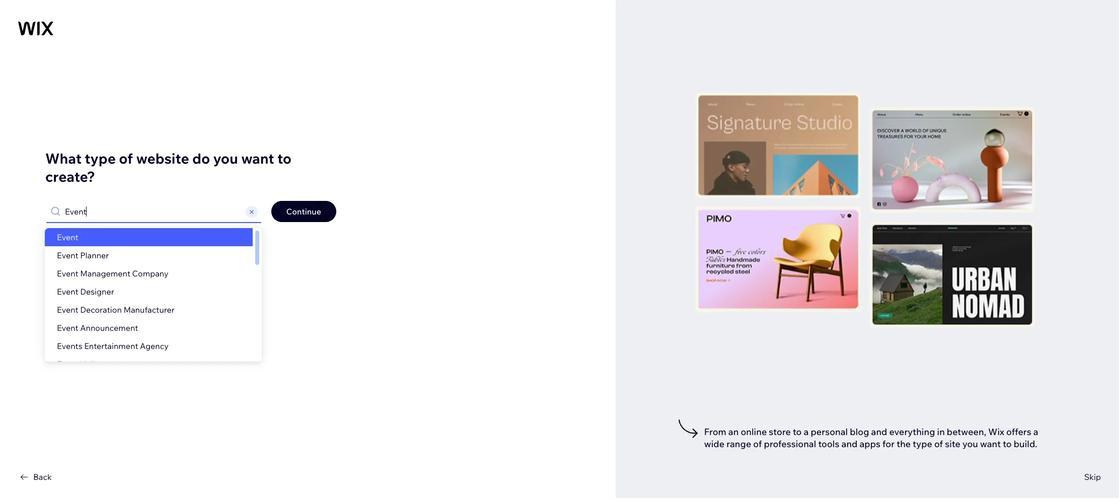 Task type: vqa. For each thing, say whether or not it's contained in the screenshot.
you within From an online store to a personal blog and everything in between, Wix offers a wide range of professional tools and apps for the type of site you want to build.
yes



Task type: describe. For each thing, give the bounding box(es) containing it.
list box containing event
[[45, 228, 262, 373]]

offers
[[1007, 426, 1032, 438]]

hall
[[80, 359, 95, 369]]

tools
[[819, 438, 840, 450]]

management
[[80, 269, 130, 279]]

event for event designer
[[57, 287, 78, 297]]

you inside what type of website do you want to create?
[[213, 150, 238, 167]]

event for event hall
[[57, 359, 78, 369]]

to inside what type of website do you want to create?
[[278, 150, 292, 167]]

everything
[[890, 426, 936, 438]]

want inside what type of website do you want to create?
[[241, 150, 274, 167]]

do
[[192, 150, 210, 167]]

announcement
[[80, 323, 138, 333]]

build.
[[1014, 438, 1038, 450]]

website
[[136, 150, 189, 167]]

range
[[727, 438, 752, 450]]

what
[[45, 150, 82, 167]]

wix
[[989, 426, 1005, 438]]

events entertainment agency
[[57, 341, 169, 351]]

wide
[[705, 438, 725, 450]]

0 horizontal spatial and
[[842, 438, 858, 450]]

continue
[[287, 207, 321, 217]]

event decoration manufacturer
[[57, 305, 175, 315]]

of inside what type of website do you want to create?
[[119, 150, 133, 167]]

site
[[946, 438, 961, 450]]

event option
[[45, 228, 253, 246]]

personal
[[811, 426, 848, 438]]

the
[[897, 438, 911, 450]]

professional
[[765, 438, 817, 450]]

type inside what type of website do you want to create?
[[85, 150, 116, 167]]

back
[[33, 472, 52, 482]]

between,
[[948, 426, 987, 438]]

event hall
[[57, 359, 95, 369]]

event designer
[[57, 287, 114, 297]]

continue button
[[271, 201, 337, 222]]

online
[[741, 426, 767, 438]]

planner
[[80, 250, 109, 260]]

for
[[883, 438, 895, 450]]

manufacturer
[[124, 305, 175, 315]]

designer
[[80, 287, 114, 297]]

event for event management company
[[57, 269, 78, 279]]

from an online store to a personal blog and everything in between, wix offers a wide range of professional tools and apps for the type of site you want to build.
[[705, 426, 1039, 450]]

2 vertical spatial to
[[1004, 438, 1012, 450]]



Task type: locate. For each thing, give the bounding box(es) containing it.
an
[[729, 426, 739, 438]]

type inside from an online store to a personal blog and everything in between, wix offers a wide range of professional tools and apps for the type of site you want to build.
[[913, 438, 933, 450]]

agency
[[140, 341, 169, 351]]

1 horizontal spatial want
[[981, 438, 1002, 450]]

company
[[132, 269, 169, 279]]

3 event from the top
[[57, 269, 78, 279]]

2 a from the left
[[1034, 426, 1039, 438]]

you right do
[[213, 150, 238, 167]]

blog
[[850, 426, 870, 438]]

6 event from the top
[[57, 323, 78, 333]]

0 horizontal spatial want
[[241, 150, 274, 167]]

event for event planner
[[57, 250, 78, 260]]

entertainment
[[84, 341, 138, 351]]

1 vertical spatial and
[[842, 438, 858, 450]]

decoration
[[80, 305, 122, 315]]

want inside from an online store to a personal blog and everything in between, wix offers a wide range of professional tools and apps for the type of site you want to build.
[[981, 438, 1002, 450]]

store
[[769, 426, 791, 438]]

1 vertical spatial to
[[793, 426, 802, 438]]

1 horizontal spatial a
[[1034, 426, 1039, 438]]

event for event
[[57, 232, 78, 242]]

of down in
[[935, 438, 944, 450]]

in
[[938, 426, 945, 438]]

type up create?
[[85, 150, 116, 167]]

event left the planner
[[57, 250, 78, 260]]

event planner
[[57, 250, 109, 260]]

7 event from the top
[[57, 359, 78, 369]]

skip button
[[1085, 471, 1102, 483]]

event announcement
[[57, 323, 138, 333]]

1 horizontal spatial type
[[913, 438, 933, 450]]

5 event from the top
[[57, 305, 78, 315]]

events
[[57, 341, 82, 351]]

what type of website do you want to create?
[[45, 150, 292, 185]]

0 vertical spatial want
[[241, 150, 274, 167]]

1 vertical spatial you
[[963, 438, 979, 450]]

you down between,
[[963, 438, 979, 450]]

event down events
[[57, 359, 78, 369]]

2 horizontal spatial to
[[1004, 438, 1012, 450]]

event inside option
[[57, 232, 78, 242]]

0 horizontal spatial to
[[278, 150, 292, 167]]

of left "website" on the left of page
[[119, 150, 133, 167]]

0 vertical spatial to
[[278, 150, 292, 167]]

of
[[119, 150, 133, 167], [754, 438, 762, 450], [935, 438, 944, 450]]

0 horizontal spatial a
[[804, 426, 809, 438]]

0 horizontal spatial you
[[213, 150, 238, 167]]

0 horizontal spatial type
[[85, 150, 116, 167]]

1 horizontal spatial you
[[963, 438, 979, 450]]

type down "everything"
[[913, 438, 933, 450]]

2 horizontal spatial of
[[935, 438, 944, 450]]

0 vertical spatial type
[[85, 150, 116, 167]]

to
[[278, 150, 292, 167], [793, 426, 802, 438], [1004, 438, 1012, 450]]

you
[[213, 150, 238, 167], [963, 438, 979, 450]]

apps
[[860, 438, 881, 450]]

event down 'event designer'
[[57, 305, 78, 315]]

event for event decoration manufacturer
[[57, 305, 78, 315]]

a
[[804, 426, 809, 438], [1034, 426, 1039, 438]]

and up apps
[[872, 426, 888, 438]]

0 vertical spatial and
[[872, 426, 888, 438]]

1 horizontal spatial of
[[754, 438, 762, 450]]

0 horizontal spatial of
[[119, 150, 133, 167]]

a up the build.
[[1034, 426, 1039, 438]]

1 event from the top
[[57, 232, 78, 242]]

0 vertical spatial you
[[213, 150, 238, 167]]

you inside from an online store to a personal blog and everything in between, wix offers a wide range of professional tools and apps for the type of site you want to build.
[[963, 438, 979, 450]]

of down online
[[754, 438, 762, 450]]

want
[[241, 150, 274, 167], [981, 438, 1002, 450]]

back button
[[18, 471, 52, 483]]

1 horizontal spatial to
[[793, 426, 802, 438]]

skip
[[1085, 472, 1102, 482]]

list box
[[45, 228, 262, 373]]

a up professional
[[804, 426, 809, 438]]

Search for your business or site type field
[[62, 202, 244, 222]]

event
[[57, 232, 78, 242], [57, 250, 78, 260], [57, 269, 78, 279], [57, 287, 78, 297], [57, 305, 78, 315], [57, 323, 78, 333], [57, 359, 78, 369]]

event for event announcement
[[57, 323, 78, 333]]

event down event planner
[[57, 269, 78, 279]]

event management company
[[57, 269, 169, 279]]

4 event from the top
[[57, 287, 78, 297]]

1 vertical spatial want
[[981, 438, 1002, 450]]

type
[[85, 150, 116, 167], [913, 438, 933, 450]]

and down blog
[[842, 438, 858, 450]]

2 event from the top
[[57, 250, 78, 260]]

event up event planner
[[57, 232, 78, 242]]

from
[[705, 426, 727, 438]]

event up events
[[57, 323, 78, 333]]

and
[[872, 426, 888, 438], [842, 438, 858, 450]]

1 a from the left
[[804, 426, 809, 438]]

1 horizontal spatial and
[[872, 426, 888, 438]]

create?
[[45, 168, 95, 185]]

1 vertical spatial type
[[913, 438, 933, 450]]

event left designer
[[57, 287, 78, 297]]



